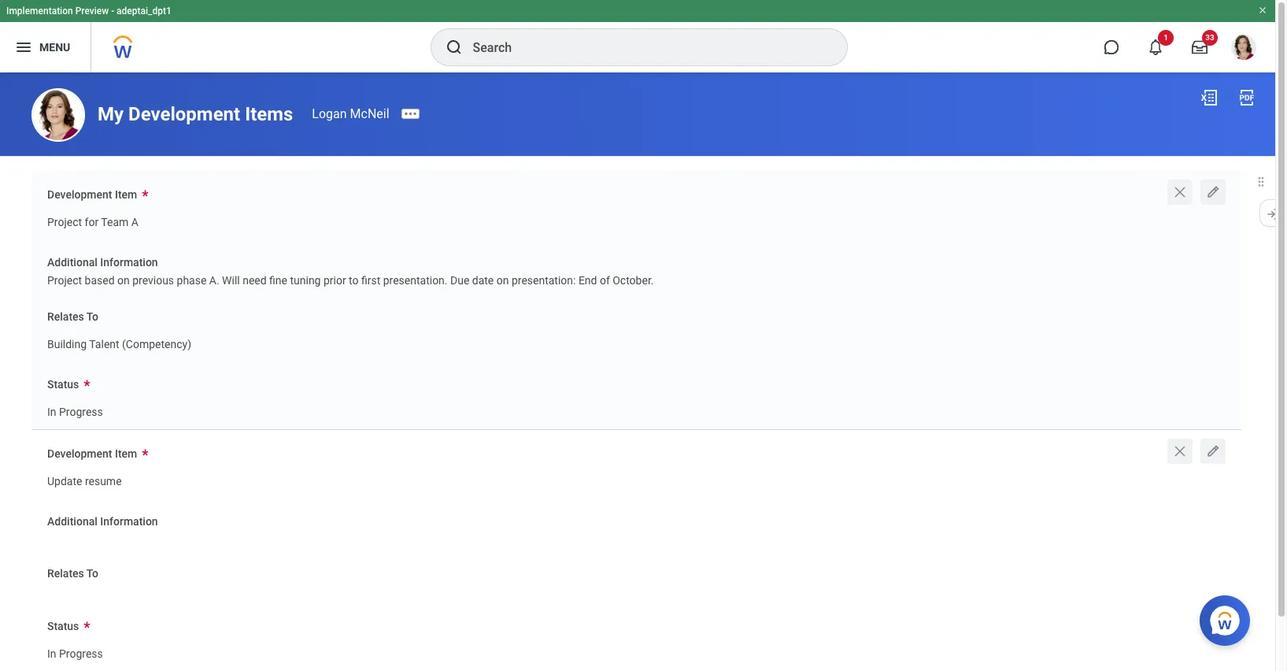 Task type: describe. For each thing, give the bounding box(es) containing it.
additional information project based on previous phase a. will need fine tuning prior to first presentation. due date on presentation: end of october.
[[47, 256, 654, 287]]

Project for Team A text field
[[47, 206, 139, 233]]

2 relates to from the top
[[47, 567, 98, 580]]

project for team a
[[47, 216, 139, 228]]

(competency)
[[122, 338, 191, 350]]

project inside the additional information project based on previous phase a. will need fine tuning prior to first presentation. due date on presentation: end of october.
[[47, 274, 82, 287]]

relates to element
[[47, 327, 191, 356]]

team
[[101, 216, 129, 228]]

logan mcneil link
[[312, 106, 389, 121]]

talent
[[89, 338, 119, 350]]

prior
[[324, 274, 346, 287]]

edit image
[[1206, 184, 1222, 200]]

presentation.
[[383, 274, 448, 287]]

preview
[[75, 6, 109, 17]]

development item element for x image
[[47, 205, 139, 234]]

menu banner
[[0, 0, 1276, 72]]

october.
[[613, 274, 654, 287]]

1 on from the left
[[117, 274, 130, 287]]

status for project for team a
[[47, 378, 79, 391]]

2 to from the top
[[87, 567, 98, 580]]

mcneil
[[350, 106, 389, 121]]

based
[[85, 274, 115, 287]]

development item for resume
[[47, 447, 137, 460]]

in for project
[[47, 406, 56, 418]]

date
[[472, 274, 494, 287]]

development for project for team a
[[47, 188, 112, 201]]

0 vertical spatial development
[[128, 103, 240, 125]]

progress for update
[[59, 647, 103, 660]]

1 relates to from the top
[[47, 310, 98, 323]]

item for update resume
[[115, 447, 137, 460]]

1 button
[[1139, 30, 1174, 65]]

inbox large image
[[1192, 39, 1208, 55]]

building
[[47, 338, 87, 350]]

development for update resume
[[47, 447, 112, 460]]

my
[[98, 103, 124, 125]]

resume
[[85, 475, 122, 487]]

previous
[[132, 274, 174, 287]]

search image
[[445, 38, 463, 57]]

adeptai_dpt1
[[117, 6, 172, 17]]

progress for project
[[59, 406, 103, 418]]

33 button
[[1183, 30, 1218, 65]]

in progress text field for project
[[47, 396, 103, 424]]

in progress for project
[[47, 406, 103, 418]]

menu
[[39, 41, 70, 53]]

presentation:
[[512, 274, 576, 287]]

update
[[47, 475, 82, 487]]

additional for additional information
[[47, 515, 98, 528]]

project inside text field
[[47, 216, 82, 228]]

edit image
[[1206, 443, 1222, 459]]

a.
[[209, 274, 219, 287]]

status element for project
[[47, 395, 103, 424]]

1
[[1164, 33, 1169, 42]]

menu button
[[0, 22, 91, 72]]

status element for update
[[47, 637, 103, 666]]



Task type: locate. For each thing, give the bounding box(es) containing it.
justify image
[[14, 38, 33, 57]]

in
[[47, 406, 56, 418], [47, 647, 56, 660]]

a
[[131, 216, 139, 228]]

progress
[[59, 406, 103, 418], [59, 647, 103, 660]]

update resume
[[47, 475, 122, 487]]

export to excel image
[[1200, 88, 1219, 107]]

logan
[[312, 106, 347, 121]]

project
[[47, 216, 82, 228], [47, 274, 82, 287]]

tuning
[[290, 274, 321, 287]]

in progress for update
[[47, 647, 103, 660]]

development item for for
[[47, 188, 137, 201]]

development item up update resume text box
[[47, 447, 137, 460]]

1 vertical spatial in progress text field
[[47, 638, 103, 665]]

2 development item from the top
[[47, 447, 137, 460]]

1 project from the top
[[47, 216, 82, 228]]

1 horizontal spatial on
[[497, 274, 509, 287]]

implementation
[[6, 6, 73, 17]]

1 vertical spatial to
[[87, 567, 98, 580]]

additional for additional information project based on previous phase a. will need fine tuning prior to first presentation. due date on presentation: end of october.
[[47, 256, 98, 269]]

2 relates from the top
[[47, 567, 84, 580]]

1 vertical spatial information
[[100, 515, 158, 528]]

1 relates from the top
[[47, 310, 84, 323]]

Building Talent (Competency) text field
[[47, 328, 191, 356]]

information up previous
[[100, 256, 158, 269]]

on right based
[[117, 274, 130, 287]]

1 vertical spatial additional
[[47, 515, 98, 528]]

2 additional from the top
[[47, 515, 98, 528]]

Search Workday  search field
[[473, 30, 815, 65]]

project left for
[[47, 216, 82, 228]]

1 vertical spatial item
[[115, 447, 137, 460]]

2 progress from the top
[[59, 647, 103, 660]]

0 vertical spatial in
[[47, 406, 56, 418]]

development
[[128, 103, 240, 125], [47, 188, 112, 201], [47, 447, 112, 460]]

1 vertical spatial project
[[47, 274, 82, 287]]

close environment banner image
[[1259, 6, 1268, 15]]

additional
[[47, 256, 98, 269], [47, 515, 98, 528]]

-
[[111, 6, 114, 17]]

in progress text field for update
[[47, 638, 103, 665]]

1 vertical spatial in
[[47, 647, 56, 660]]

need
[[243, 274, 267, 287]]

information for additional information project based on previous phase a. will need fine tuning prior to first presentation. due date on presentation: end of october.
[[100, 256, 158, 269]]

first
[[361, 274, 381, 287]]

status for update resume
[[47, 620, 79, 632]]

2 item from the top
[[115, 447, 137, 460]]

view printable version (pdf) image
[[1238, 88, 1257, 107]]

1 in progress from the top
[[47, 406, 103, 418]]

In Progress text field
[[47, 396, 103, 424], [47, 638, 103, 665]]

information for additional information
[[100, 515, 158, 528]]

1 additional from the top
[[47, 256, 98, 269]]

0 vertical spatial to
[[87, 310, 98, 323]]

x image
[[1173, 184, 1188, 200]]

item up resume
[[115, 447, 137, 460]]

due
[[450, 274, 470, 287]]

additional up based
[[47, 256, 98, 269]]

2 in from the top
[[47, 647, 56, 660]]

2 in progress from the top
[[47, 647, 103, 660]]

0 vertical spatial status
[[47, 378, 79, 391]]

additional inside the additional information project based on previous phase a. will need fine tuning prior to first presentation. due date on presentation: end of october.
[[47, 256, 98, 269]]

for
[[85, 216, 99, 228]]

to down additional information
[[87, 567, 98, 580]]

0 vertical spatial development item element
[[47, 205, 139, 234]]

1 vertical spatial development item
[[47, 447, 137, 460]]

1 vertical spatial relates
[[47, 567, 84, 580]]

2 information from the top
[[100, 515, 158, 528]]

employee's photo (logan mcneil) image
[[32, 88, 85, 142]]

development up update resume text box
[[47, 447, 112, 460]]

fine
[[269, 274, 287, 287]]

0 vertical spatial item
[[115, 188, 137, 201]]

relates down additional information
[[47, 567, 84, 580]]

my development items
[[98, 103, 293, 125]]

information
[[100, 256, 158, 269], [100, 515, 158, 528]]

item for project for team a
[[115, 188, 137, 201]]

phase
[[177, 274, 207, 287]]

0 vertical spatial progress
[[59, 406, 103, 418]]

2 project from the top
[[47, 274, 82, 287]]

0 vertical spatial relates
[[47, 310, 84, 323]]

item up a
[[115, 188, 137, 201]]

1 vertical spatial status
[[47, 620, 79, 632]]

development item up project for team a text field
[[47, 188, 137, 201]]

status element
[[47, 395, 103, 424], [47, 637, 103, 666]]

development item
[[47, 188, 137, 201], [47, 447, 137, 460]]

development item element for x icon in the right bottom of the page
[[47, 464, 122, 493]]

0 horizontal spatial on
[[117, 274, 130, 287]]

development up project for team a text field
[[47, 188, 112, 201]]

information down resume
[[100, 515, 158, 528]]

1 progress from the top
[[59, 406, 103, 418]]

1 development item from the top
[[47, 188, 137, 201]]

on right 'date'
[[497, 274, 509, 287]]

to up talent
[[87, 310, 98, 323]]

building talent (competency)
[[47, 338, 191, 350]]

x image
[[1173, 443, 1188, 459]]

relates
[[47, 310, 84, 323], [47, 567, 84, 580]]

on
[[117, 274, 130, 287], [497, 274, 509, 287]]

2 status from the top
[[47, 620, 79, 632]]

2 vertical spatial development
[[47, 447, 112, 460]]

to
[[87, 310, 98, 323], [87, 567, 98, 580]]

0 vertical spatial in progress text field
[[47, 396, 103, 424]]

0 vertical spatial in progress
[[47, 406, 103, 418]]

status
[[47, 378, 79, 391], [47, 620, 79, 632]]

1 vertical spatial development
[[47, 188, 112, 201]]

1 vertical spatial in progress
[[47, 647, 103, 660]]

development item element containing update resume
[[47, 464, 122, 493]]

1 vertical spatial relates to
[[47, 567, 98, 580]]

relates up building
[[47, 310, 84, 323]]

additional down update
[[47, 515, 98, 528]]

1 item from the top
[[115, 188, 137, 201]]

1 vertical spatial progress
[[59, 647, 103, 660]]

1 in from the top
[[47, 406, 56, 418]]

0 vertical spatial additional
[[47, 256, 98, 269]]

to
[[349, 274, 359, 287]]

relates to up building
[[47, 310, 98, 323]]

2 on from the left
[[497, 274, 509, 287]]

end
[[579, 274, 597, 287]]

2 status element from the top
[[47, 637, 103, 666]]

0 vertical spatial project
[[47, 216, 82, 228]]

relates to
[[47, 310, 98, 323], [47, 567, 98, 580]]

item
[[115, 188, 137, 201], [115, 447, 137, 460]]

in for update
[[47, 647, 56, 660]]

information inside the additional information project based on previous phase a. will need fine tuning prior to first presentation. due date on presentation: end of october.
[[100, 256, 158, 269]]

1 vertical spatial development item element
[[47, 464, 122, 493]]

additional information
[[47, 515, 158, 528]]

of
[[600, 274, 610, 287]]

0 vertical spatial information
[[100, 256, 158, 269]]

0 vertical spatial status element
[[47, 395, 103, 424]]

items
[[245, 103, 293, 125]]

development item element containing project for team a
[[47, 205, 139, 234]]

1 development item element from the top
[[47, 205, 139, 234]]

notifications large image
[[1148, 39, 1164, 55]]

1 information from the top
[[100, 256, 158, 269]]

relates to down additional information
[[47, 567, 98, 580]]

33
[[1206, 33, 1215, 42]]

1 in progress text field from the top
[[47, 396, 103, 424]]

Update resume text field
[[47, 465, 122, 492]]

1 status element from the top
[[47, 395, 103, 424]]

1 vertical spatial status element
[[47, 637, 103, 666]]

project left based
[[47, 274, 82, 287]]

1 to from the top
[[87, 310, 98, 323]]

implementation preview -   adeptai_dpt1
[[6, 6, 172, 17]]

0 vertical spatial relates to
[[47, 310, 98, 323]]

0 vertical spatial development item
[[47, 188, 137, 201]]

development item element
[[47, 205, 139, 234], [47, 464, 122, 493]]

2 development item element from the top
[[47, 464, 122, 493]]

2 in progress text field from the top
[[47, 638, 103, 665]]

will
[[222, 274, 240, 287]]

1 status from the top
[[47, 378, 79, 391]]

development right my at the top of page
[[128, 103, 240, 125]]

profile logan mcneil image
[[1232, 35, 1257, 63]]

in progress
[[47, 406, 103, 418], [47, 647, 103, 660]]

my development items main content
[[0, 72, 1276, 671]]

logan mcneil
[[312, 106, 389, 121]]



Task type: vqa. For each thing, say whether or not it's contained in the screenshot.
My Applications
no



